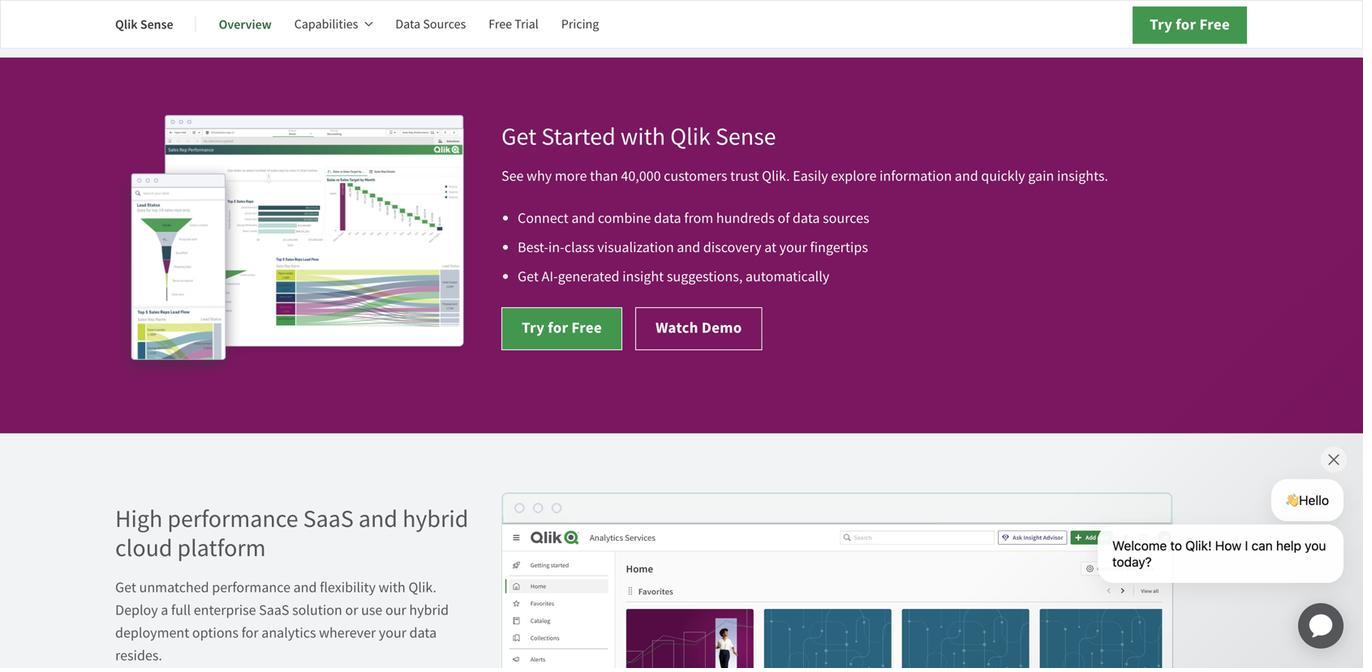 Task type: vqa. For each thing, say whether or not it's contained in the screenshot.
The Saas within Get unmatched performance and flexibility with Qlik. Deploy a full enterprise SaaS solution or use our hybrid deployment options for analytics wherever your data resides.
yes



Task type: locate. For each thing, give the bounding box(es) containing it.
2 horizontal spatial free
[[1200, 14, 1230, 35]]

get left ai-
[[518, 267, 539, 286]]

1 vertical spatial your
[[379, 624, 407, 642]]

saas up the "analytics"
[[259, 601, 289, 620]]

your down our
[[379, 624, 407, 642]]

0 vertical spatial qlik
[[115, 16, 138, 33]]

analytics
[[261, 624, 316, 642]]

why
[[527, 167, 552, 185]]

0 horizontal spatial qlik.
[[409, 578, 437, 597]]

platform
[[177, 533, 266, 564]]

data left from
[[654, 209, 681, 227]]

1 vertical spatial hybrid
[[409, 601, 449, 620]]

free trial link
[[489, 5, 539, 44]]

insights.
[[1057, 167, 1108, 185]]

1 horizontal spatial for
[[548, 318, 568, 338]]

gain
[[1028, 167, 1054, 185]]

qlik.
[[762, 167, 790, 185], [409, 578, 437, 597]]

1 vertical spatial performance
[[212, 578, 290, 597]]

see why more than 40,000 customers trust qlik. easily explore information and quickly gain insights.
[[501, 167, 1108, 185]]

1 horizontal spatial your
[[779, 238, 807, 257]]

free trial
[[489, 16, 539, 32]]

trust
[[730, 167, 759, 185]]

free for rightmost try for free link
[[1200, 14, 1230, 35]]

qlik. right trust
[[762, 167, 790, 185]]

in-
[[548, 238, 565, 257]]

for inside the 'get unmatched performance and flexibility with qlik. deploy a full enterprise saas solution or use our hybrid deployment options for analytics wherever your data resides.'
[[241, 624, 259, 642]]

from
[[684, 209, 713, 227]]

combine
[[598, 209, 651, 227]]

and up 'class'
[[572, 209, 595, 227]]

insight
[[622, 267, 664, 286]]

0 horizontal spatial with
[[379, 578, 406, 597]]

qlik. right flexibility
[[409, 578, 437, 597]]

get inside the 'get unmatched performance and flexibility with qlik. deploy a full enterprise saas solution or use our hybrid deployment options for analytics wherever your data resides.'
[[115, 578, 136, 597]]

hundreds
[[716, 209, 775, 227]]

1 vertical spatial get
[[518, 267, 539, 286]]

use
[[361, 601, 382, 620]]

0 horizontal spatial saas
[[259, 601, 289, 620]]

0 vertical spatial for
[[1176, 14, 1196, 35]]

qlik inside the qlik sense link
[[115, 16, 138, 33]]

hybrid inside high performance saas and hybrid cloud platform
[[403, 504, 469, 535]]

try
[[1150, 14, 1173, 35], [522, 318, 545, 338]]

1 vertical spatial sense
[[716, 121, 776, 152]]

0 vertical spatial qlik.
[[762, 167, 790, 185]]

visualization
[[597, 238, 674, 257]]

free inside menu bar
[[489, 16, 512, 32]]

fingertips
[[810, 238, 868, 257]]

free
[[1200, 14, 1230, 35], [489, 16, 512, 32], [572, 318, 602, 338]]

your inside the 'get unmatched performance and flexibility with qlik. deploy a full enterprise saas solution or use our hybrid deployment options for analytics wherever your data resides.'
[[379, 624, 407, 642]]

pricing link
[[561, 5, 599, 44]]

sources
[[823, 209, 869, 227]]

1 vertical spatial with
[[379, 578, 406, 597]]

1 horizontal spatial with
[[621, 121, 665, 152]]

hybrid inside the 'get unmatched performance and flexibility with qlik. deploy a full enterprise saas solution or use our hybrid deployment options for analytics wherever your data resides.'
[[409, 601, 449, 620]]

get ai-generated insight suggestions, automatically
[[518, 267, 829, 286]]

generated
[[558, 267, 620, 286]]

discovery
[[703, 238, 762, 257]]

0 vertical spatial try for free
[[1150, 14, 1230, 35]]

0 horizontal spatial for
[[241, 624, 259, 642]]

get unmatched performance and flexibility with qlik. deploy a full enterprise saas solution or use our hybrid deployment options for analytics wherever your data resides.
[[115, 578, 449, 665]]

data
[[654, 209, 681, 227], [793, 209, 820, 227], [409, 624, 437, 642]]

at
[[764, 238, 777, 257]]

2 horizontal spatial for
[[1176, 14, 1196, 35]]

2 vertical spatial get
[[115, 578, 136, 597]]

data right of
[[793, 209, 820, 227]]

menu bar containing qlik sense
[[115, 5, 622, 44]]

high
[[115, 504, 163, 535]]

try for free for left try for free link
[[522, 318, 602, 338]]

get up deploy
[[115, 578, 136, 597]]

0 horizontal spatial qlik
[[115, 16, 138, 33]]

information
[[880, 167, 952, 185]]

performance inside the 'get unmatched performance and flexibility with qlik. deploy a full enterprise saas solution or use our hybrid deployment options for analytics wherever your data resides.'
[[212, 578, 290, 597]]

0 vertical spatial with
[[621, 121, 665, 152]]

with up our
[[379, 578, 406, 597]]

0 vertical spatial try for free link
[[1133, 6, 1247, 44]]

your right at
[[779, 238, 807, 257]]

data
[[395, 16, 420, 32]]

1 horizontal spatial free
[[572, 318, 602, 338]]

0 horizontal spatial free
[[489, 16, 512, 32]]

saas
[[303, 504, 354, 535], [259, 601, 289, 620]]

menu bar
[[115, 5, 622, 44]]

1 horizontal spatial qlik.
[[762, 167, 790, 185]]

1 horizontal spatial saas
[[303, 504, 354, 535]]

0 horizontal spatial sense
[[140, 16, 173, 33]]

with
[[621, 121, 665, 152], [379, 578, 406, 597]]

1 vertical spatial qlik.
[[409, 578, 437, 597]]

1 vertical spatial for
[[548, 318, 568, 338]]

0 vertical spatial saas
[[303, 504, 354, 535]]

0 vertical spatial hybrid
[[403, 504, 469, 535]]

0 horizontal spatial try for free
[[522, 318, 602, 338]]

hybrid
[[403, 504, 469, 535], [409, 601, 449, 620]]

connect and combine data from hundreds of data sources
[[518, 209, 869, 227]]

0 horizontal spatial try
[[522, 318, 545, 338]]

try for free link
[[1133, 6, 1247, 44], [501, 307, 622, 350]]

40,000
[[621, 167, 661, 185]]

2 horizontal spatial data
[[793, 209, 820, 227]]

for
[[1176, 14, 1196, 35], [548, 318, 568, 338], [241, 624, 259, 642]]

0 horizontal spatial data
[[409, 624, 437, 642]]

qlik
[[115, 16, 138, 33], [670, 121, 711, 152]]

2 vertical spatial for
[[241, 624, 259, 642]]

sense
[[140, 16, 173, 33], [716, 121, 776, 152]]

data right the wherever
[[409, 624, 437, 642]]

get started with qlik sense image
[[115, 109, 476, 382]]

try for free
[[1150, 14, 1230, 35], [522, 318, 602, 338]]

with up 40,000
[[621, 121, 665, 152]]

performance
[[167, 504, 298, 535], [212, 578, 290, 597]]

enterprise
[[194, 601, 256, 620]]

application
[[1279, 584, 1363, 669]]

1 vertical spatial try for free link
[[501, 307, 622, 350]]

automatically
[[746, 267, 829, 286]]

or
[[345, 601, 358, 620]]

your
[[779, 238, 807, 257], [379, 624, 407, 642]]

customers
[[664, 167, 727, 185]]

ai-
[[542, 267, 558, 286]]

than
[[590, 167, 618, 185]]

get up see
[[501, 121, 537, 152]]

get started with qlik sense
[[501, 121, 776, 152]]

1 vertical spatial saas
[[259, 601, 289, 620]]

and
[[955, 167, 978, 185], [572, 209, 595, 227], [677, 238, 700, 257], [359, 504, 398, 535], [293, 578, 317, 597]]

suggestions,
[[667, 267, 743, 286]]

1 vertical spatial try for free
[[522, 318, 602, 338]]

and up flexibility
[[359, 504, 398, 535]]

0 vertical spatial your
[[779, 238, 807, 257]]

pricing
[[561, 16, 599, 32]]

0 vertical spatial sense
[[140, 16, 173, 33]]

0 horizontal spatial your
[[379, 624, 407, 642]]

0 vertical spatial try
[[1150, 14, 1173, 35]]

saas up flexibility
[[303, 504, 354, 535]]

1 vertical spatial qlik
[[670, 121, 711, 152]]

and up solution at the left of the page
[[293, 578, 317, 597]]

0 vertical spatial performance
[[167, 504, 298, 535]]

best-in-class visualization and discovery at your fingertips
[[518, 238, 868, 257]]

of
[[778, 209, 790, 227]]

1 horizontal spatial try for free
[[1150, 14, 1230, 35]]

sources
[[423, 16, 466, 32]]

more
[[555, 167, 587, 185]]

0 horizontal spatial try for free link
[[501, 307, 622, 350]]

cloud
[[115, 533, 172, 564]]

get
[[501, 121, 537, 152], [518, 267, 539, 286], [115, 578, 136, 597]]

0 vertical spatial get
[[501, 121, 537, 152]]

1 horizontal spatial try for free link
[[1133, 6, 1247, 44]]

1 horizontal spatial sense
[[716, 121, 776, 152]]

data inside the 'get unmatched performance and flexibility with qlik. deploy a full enterprise saas solution or use our hybrid deployment options for analytics wherever your data resides.'
[[409, 624, 437, 642]]

see
[[501, 167, 524, 185]]

free for left try for free link
[[572, 318, 602, 338]]



Task type: describe. For each thing, give the bounding box(es) containing it.
saas inside the 'get unmatched performance and flexibility with qlik. deploy a full enterprise saas solution or use our hybrid deployment options for analytics wherever your data resides.'
[[259, 601, 289, 620]]

capabilities
[[294, 16, 358, 32]]

1 horizontal spatial qlik
[[670, 121, 711, 152]]

performance inside high performance saas and hybrid cloud platform
[[167, 504, 298, 535]]

unmatched
[[139, 578, 209, 597]]

for for left try for free link
[[548, 318, 568, 338]]

data sources
[[395, 16, 466, 32]]

qlik. inside the 'get unmatched performance and flexibility with qlik. deploy a full enterprise saas solution or use our hybrid deployment options for analytics wherever your data resides.'
[[409, 578, 437, 597]]

explore
[[831, 167, 877, 185]]

overview link
[[219, 5, 272, 44]]

watch demo link
[[635, 307, 762, 350]]

watch
[[656, 318, 698, 338]]

get for get started with qlik sense
[[501, 121, 537, 152]]

high performance saas and hybrid cloud platform
[[115, 504, 469, 564]]

capabilities link
[[294, 5, 373, 44]]

easily
[[793, 167, 828, 185]]

deploy
[[115, 601, 158, 620]]

flexibility
[[320, 578, 376, 597]]

a
[[161, 601, 168, 620]]

full
[[171, 601, 191, 620]]

screenshot showing a collection of qlik sense apps image
[[501, 492, 1174, 669]]

1 horizontal spatial try
[[1150, 14, 1173, 35]]

qlik sense
[[115, 16, 173, 33]]

and inside high performance saas and hybrid cloud platform
[[359, 504, 398, 535]]

started
[[541, 121, 616, 152]]

with inside the 'get unmatched performance and flexibility with qlik. deploy a full enterprise saas solution or use our hybrid deployment options for analytics wherever your data resides.'
[[379, 578, 406, 597]]

solution
[[292, 601, 342, 620]]

1 vertical spatial try
[[522, 318, 545, 338]]

options
[[192, 624, 239, 642]]

data sources link
[[395, 5, 466, 44]]

get for get unmatched performance and flexibility with qlik. deploy a full enterprise saas solution or use our hybrid deployment options for analytics wherever your data resides.
[[115, 578, 136, 597]]

get for get ai-generated insight suggestions, automatically
[[518, 267, 539, 286]]

and left quickly
[[955, 167, 978, 185]]

watch demo
[[656, 318, 742, 338]]

deployment
[[115, 624, 189, 642]]

wherever
[[319, 624, 376, 642]]

quickly
[[981, 167, 1025, 185]]

class
[[565, 238, 595, 257]]

trial
[[515, 16, 539, 32]]

sense inside the qlik sense link
[[140, 16, 173, 33]]

saas inside high performance saas and hybrid cloud platform
[[303, 504, 354, 535]]

overview
[[219, 16, 272, 33]]

demo
[[702, 318, 742, 338]]

and inside the 'get unmatched performance and flexibility with qlik. deploy a full enterprise saas solution or use our hybrid deployment options for analytics wherever your data resides.'
[[293, 578, 317, 597]]

for for rightmost try for free link
[[1176, 14, 1196, 35]]

best-
[[518, 238, 548, 257]]

resides.
[[115, 647, 162, 665]]

connect
[[518, 209, 569, 227]]

1 horizontal spatial data
[[654, 209, 681, 227]]

and down connect and combine data from hundreds of data sources
[[677, 238, 700, 257]]

qlik sense link
[[115, 5, 173, 44]]

try for free for rightmost try for free link
[[1150, 14, 1230, 35]]

our
[[385, 601, 406, 620]]



